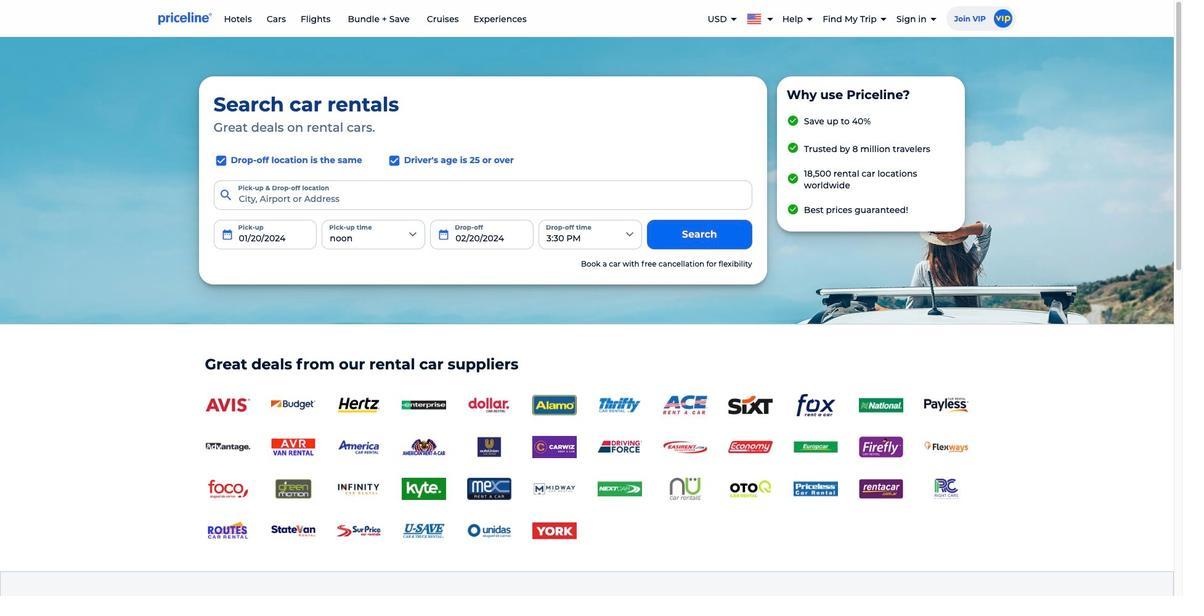 Task type: locate. For each thing, give the bounding box(es) containing it.
right cars image
[[924, 478, 968, 500]]

easirent image
[[663, 436, 707, 459]]

flexways image
[[924, 436, 968, 459]]

payless image
[[924, 398, 968, 413]]

midway image
[[532, 478, 576, 500]]

enterprise image
[[401, 394, 446, 417]]

carwiz image
[[532, 436, 576, 459]]

routes image
[[205, 520, 250, 542]]

calendar image
[[221, 228, 233, 241]]

fox image
[[793, 394, 838, 417]]

calendar image
[[438, 228, 450, 241]]

firefly image
[[859, 436, 903, 459]]

Drop-off field
[[430, 220, 534, 249]]

unidas image
[[467, 520, 511, 542]]

driving force image
[[597, 436, 642, 459]]

dollar image
[[467, 394, 511, 417]]

hertz image
[[336, 394, 380, 417]]

state van rental image
[[271, 520, 315, 542]]

airport van rental image
[[271, 436, 315, 459]]

europcar image
[[793, 436, 838, 459]]

en us image
[[747, 11, 766, 24]]

otoq image
[[728, 478, 772, 500]]

infinity image
[[336, 478, 380, 500]]

priceless image
[[793, 478, 838, 500]]

Pick-up field
[[214, 220, 317, 249]]

rentacar image
[[859, 478, 903, 500]]

budget image
[[271, 394, 315, 417]]

nü image
[[663, 478, 707, 500]]



Task type: vqa. For each thing, say whether or not it's contained in the screenshot.
leftmost the 22
no



Task type: describe. For each thing, give the bounding box(es) containing it.
avis image
[[205, 394, 250, 417]]

thrifty image
[[597, 394, 642, 417]]

alamo image
[[532, 394, 576, 417]]

economy image
[[728, 436, 772, 459]]

kyte image
[[401, 478, 446, 500]]

america car rental image
[[336, 436, 380, 459]]

u save image
[[401, 520, 446, 542]]

nextcar image
[[597, 478, 642, 500]]

surprice image
[[336, 520, 380, 542]]

City, Airport or Address text field
[[214, 180, 752, 210]]

foco image
[[205, 478, 250, 500]]

american image
[[401, 436, 446, 459]]

advantage image
[[205, 436, 250, 459]]

york image
[[532, 520, 576, 542]]

ace image
[[663, 394, 707, 417]]

autounion image
[[467, 436, 511, 459]]

green motion image
[[271, 478, 315, 500]]

priceline.com home image
[[158, 12, 212, 25]]

national image
[[859, 394, 903, 417]]

mex image
[[467, 478, 511, 500]]

sixt image
[[728, 394, 772, 417]]

vip badge icon image
[[994, 9, 1012, 28]]



